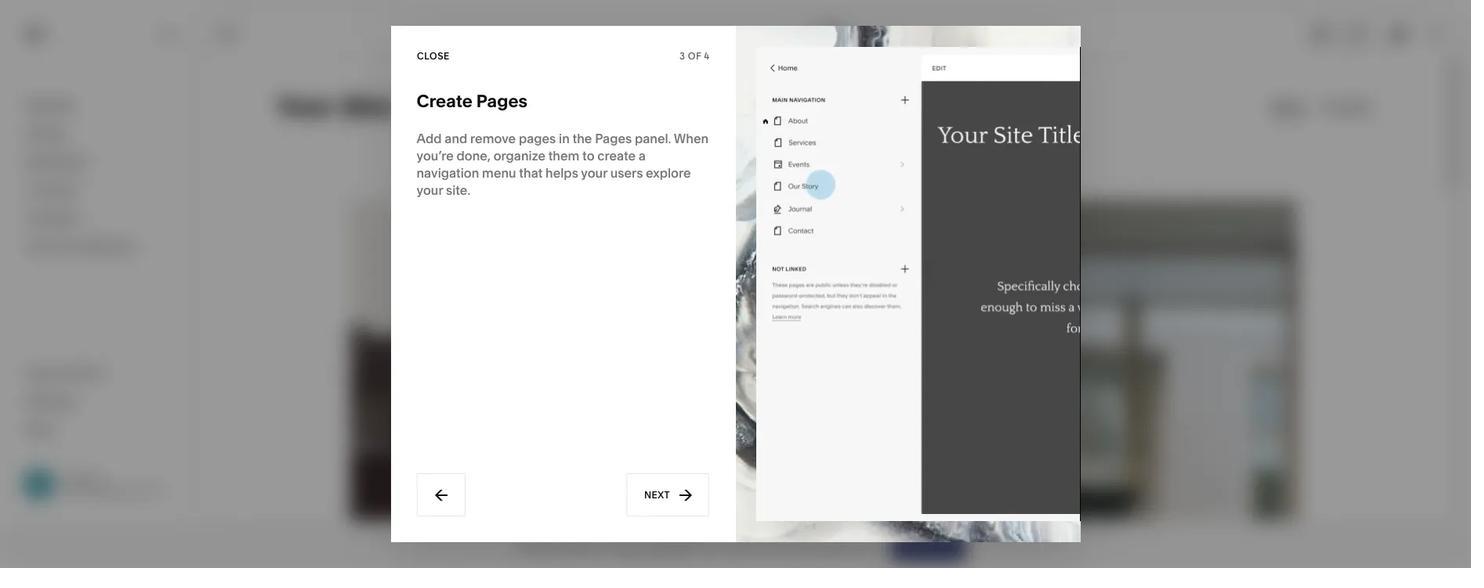 Task type: vqa. For each thing, say whether or not it's contained in the screenshot.
Asset Library link
yes



Task type: locate. For each thing, give the bounding box(es) containing it.
upgrade
[[646, 540, 692, 554]]

that
[[519, 165, 543, 181]]

1 horizontal spatial in
[[592, 540, 601, 554]]

organize
[[493, 148, 545, 164]]

scheduling
[[67, 238, 134, 254]]

asset
[[26, 365, 60, 380]]

tab list
[[1303, 22, 1375, 47]]

site. right the out
[[858, 540, 879, 554]]

1 vertical spatial in
[[592, 540, 601, 554]]

your right the out
[[832, 540, 855, 554]]

the up them
[[573, 131, 592, 147]]

brad
[[62, 472, 83, 484]]

acuity scheduling
[[26, 238, 134, 254]]

1 horizontal spatial the
[[752, 540, 769, 554]]

your down "create"
[[581, 165, 607, 181]]

site. down navigation
[[446, 183, 470, 198]]

your
[[581, 165, 607, 181], [417, 183, 443, 198], [832, 540, 855, 554]]

when
[[674, 131, 709, 147]]

0 horizontal spatial the
[[573, 131, 592, 147]]

0 vertical spatial in
[[559, 131, 570, 147]]

contacts link
[[26, 181, 174, 200]]

0 horizontal spatial pages
[[476, 91, 528, 112]]

0 vertical spatial the
[[573, 131, 592, 147]]

0 horizontal spatial in
[[559, 131, 570, 147]]

to
[[582, 148, 594, 164], [719, 540, 729, 554]]

them
[[548, 148, 579, 164]]

pages up "create"
[[595, 131, 632, 147]]

remove
[[470, 131, 516, 147]]

in left 14
[[592, 540, 601, 554]]

portfolio
[[785, 34, 823, 46]]

1 vertical spatial the
[[752, 540, 769, 554]]

help link
[[26, 420, 54, 438]]

0 horizontal spatial to
[[582, 148, 594, 164]]

the right get
[[752, 540, 769, 554]]

0 vertical spatial to
[[582, 148, 594, 164]]

1 horizontal spatial site.
[[858, 540, 879, 554]]

3 of 4
[[680, 50, 710, 62]]

klobrad84@gmail.com
[[62, 485, 161, 497]]

create pages
[[417, 91, 528, 112]]

your down navigation
[[417, 183, 443, 198]]

of
[[688, 50, 701, 62], [820, 540, 830, 554]]

brad klo klobrad84@gmail.com
[[62, 472, 161, 497]]

1 vertical spatial of
[[820, 540, 830, 554]]

pages
[[476, 91, 528, 112], [595, 131, 632, 147]]

1 horizontal spatial your
[[581, 165, 607, 181]]

0 vertical spatial site.
[[446, 183, 470, 198]]

to right them
[[582, 148, 594, 164]]

the
[[573, 131, 592, 147], [752, 540, 769, 554]]

animation showing an example of adding and organizing pages to a squarespace site using the pages panel. image
[[756, 47, 1080, 522]]

pages
[[519, 131, 556, 147]]

now
[[695, 540, 716, 554]]

1 horizontal spatial pages
[[595, 131, 632, 147]]

of right the out
[[820, 540, 830, 554]]

of left 4
[[688, 50, 701, 62]]

edit
[[218, 28, 240, 40]]

create
[[597, 148, 636, 164]]

out
[[800, 540, 817, 554]]

1 horizontal spatial to
[[719, 540, 729, 554]]

0 horizontal spatial site.
[[446, 183, 470, 198]]

in
[[559, 131, 570, 147], [592, 540, 601, 554]]

next button
[[627, 474, 710, 517]]

0 horizontal spatial of
[[688, 50, 701, 62]]

website
[[26, 97, 75, 113]]

to left get
[[719, 540, 729, 554]]

in up them
[[559, 131, 570, 147]]

next
[[645, 490, 670, 502]]

1 vertical spatial pages
[[595, 131, 632, 147]]

1 vertical spatial to
[[719, 540, 729, 554]]

2 vertical spatial your
[[832, 540, 855, 554]]

your
[[515, 540, 539, 554]]

settings link
[[26, 392, 174, 411]]

0 horizontal spatial your
[[417, 183, 443, 198]]

menu
[[482, 165, 516, 181]]

close button
[[417, 42, 449, 70]]

the inside add and remove pages in the pages panel. when you're done, organize them to create a navigation menu that helps your users explore your site.
[[573, 131, 592, 147]]

contacts
[[26, 182, 80, 197]]

0 vertical spatial your
[[581, 165, 607, 181]]

site.
[[446, 183, 470, 198], [858, 540, 879, 554]]

navigation
[[417, 165, 479, 181]]

work portfolio · published
[[785, 22, 874, 46]]

2 horizontal spatial your
[[832, 540, 855, 554]]

pages up remove
[[476, 91, 528, 112]]



Task type: describe. For each thing, give the bounding box(es) containing it.
·
[[825, 34, 827, 46]]

to inside add and remove pages in the pages panel. when you're done, organize them to create a navigation menu that helps your users explore your site.
[[582, 148, 594, 164]]

ends
[[563, 540, 589, 554]]

3
[[680, 50, 685, 62]]

selling link
[[26, 125, 174, 143]]

1 vertical spatial site.
[[858, 540, 879, 554]]

acuity
[[26, 238, 64, 254]]

library
[[63, 365, 104, 380]]

get
[[732, 540, 749, 554]]

website link
[[26, 96, 174, 115]]

1 vertical spatial your
[[417, 183, 443, 198]]

you're
[[417, 148, 454, 164]]

site. inside add and remove pages in the pages panel. when you're done, organize them to create a navigation menu that helps your users explore your site.
[[446, 183, 470, 198]]

your trial ends in 14 days. upgrade now to get the most out of your site.
[[515, 540, 879, 554]]

explore
[[646, 165, 691, 181]]

14
[[604, 540, 614, 554]]

in inside add and remove pages in the pages panel. when you're done, organize them to create a navigation menu that helps your users explore your site.
[[559, 131, 570, 147]]

users
[[610, 165, 643, 181]]

0 vertical spatial of
[[688, 50, 701, 62]]

marketing link
[[26, 153, 174, 172]]

0 vertical spatial pages
[[476, 91, 528, 112]]

analytics
[[26, 210, 81, 226]]

and
[[445, 131, 467, 147]]

panel.
[[635, 131, 671, 147]]

trial
[[541, 540, 561, 554]]

pages inside add and remove pages in the pages panel. when you're done, organize them to create a navigation menu that helps your users explore your site.
[[595, 131, 632, 147]]

edit button
[[208, 20, 250, 49]]

asset library
[[26, 365, 104, 380]]

analytics link
[[26, 209, 174, 228]]

work
[[818, 22, 841, 33]]

create
[[417, 91, 473, 112]]

most
[[771, 540, 797, 554]]

helps
[[545, 165, 578, 181]]

done,
[[457, 148, 491, 164]]

add
[[417, 131, 442, 147]]

4
[[704, 50, 710, 62]]

published
[[830, 34, 874, 46]]

marketing
[[26, 154, 87, 169]]

a
[[639, 148, 646, 164]]

settings
[[26, 393, 75, 409]]

asset library link
[[26, 364, 174, 383]]

add and remove pages in the pages panel. when you're done, organize them to create a navigation menu that helps your users explore your site.
[[417, 131, 709, 198]]

help
[[26, 421, 54, 437]]

close
[[417, 50, 449, 62]]

klo
[[86, 472, 100, 484]]

selling
[[26, 125, 66, 141]]

acuity scheduling link
[[26, 237, 174, 256]]

1 horizontal spatial of
[[820, 540, 830, 554]]

days.
[[617, 540, 644, 554]]



